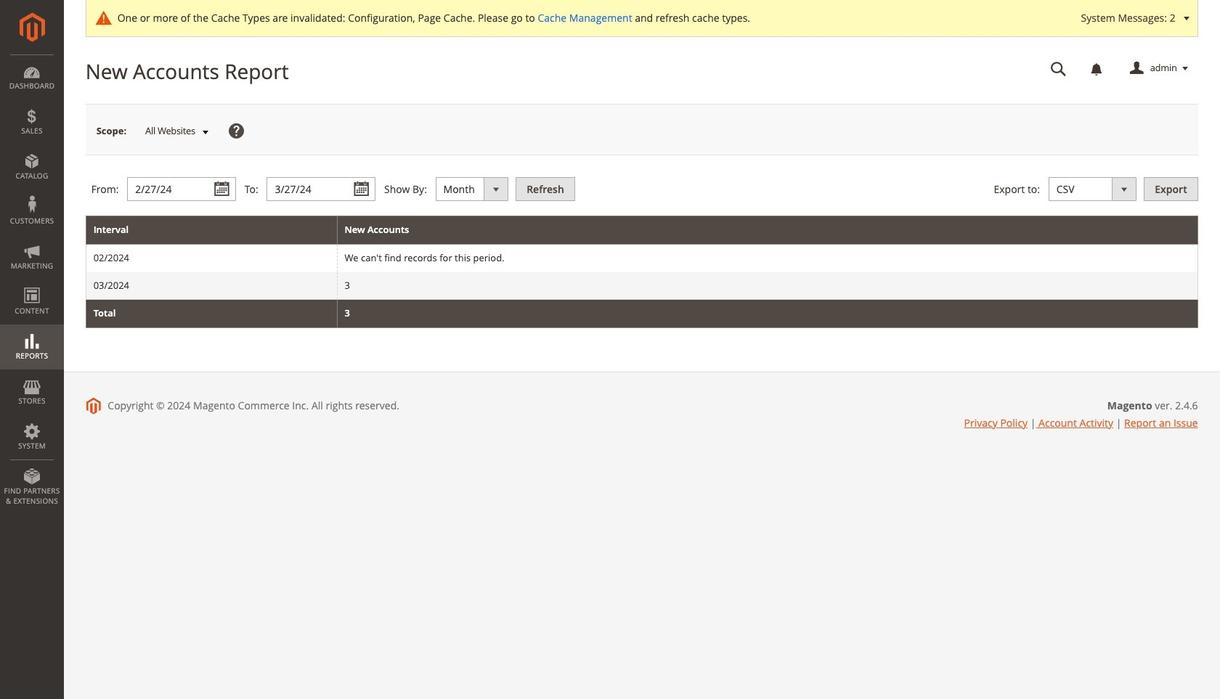 Task type: vqa. For each thing, say whether or not it's contained in the screenshot.
PIERCE GYM SHORT image
no



Task type: locate. For each thing, give the bounding box(es) containing it.
magento admin panel image
[[19, 12, 45, 42]]

None text field
[[127, 177, 236, 201]]

menu bar
[[0, 54, 64, 514]]

None text field
[[1041, 56, 1077, 81], [267, 177, 376, 201], [1041, 56, 1077, 81], [267, 177, 376, 201]]



